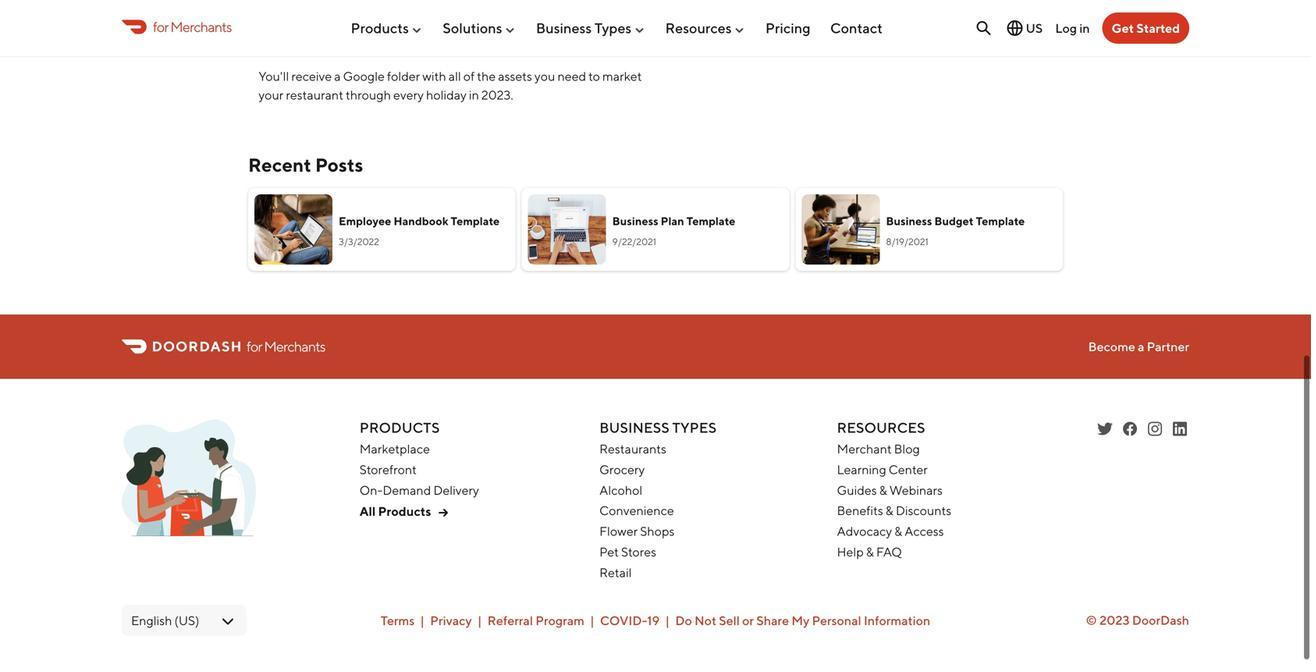 Task type: locate. For each thing, give the bounding box(es) containing it.
google
[[343, 69, 385, 84]]

0 vertical spatial types
[[595, 20, 632, 36]]

3/3/2022
[[339, 236, 379, 247]]

types for business types restaurants grocery alcohol convenience flower shops pet stores retail
[[672, 419, 717, 436]]

1 vertical spatial types
[[672, 419, 717, 436]]

&
[[879, 482, 887, 497], [886, 503, 893, 518], [894, 524, 902, 539], [866, 544, 874, 559]]

1 vertical spatial in
[[469, 87, 479, 102]]

template for business plan template
[[686, 214, 735, 228]]

1 horizontal spatial template
[[686, 214, 735, 228]]

arrow right image
[[434, 503, 452, 522]]

merchant blog link
[[837, 441, 920, 456]]

a right 'receive'
[[334, 69, 341, 84]]

business right most
[[536, 20, 592, 36]]

0 vertical spatial products
[[351, 20, 409, 36]]

pet
[[599, 544, 619, 559]]

doordash's
[[438, 19, 502, 34]]

business for business types
[[536, 20, 592, 36]]

handbook
[[394, 214, 448, 228]]

business for business plan template
[[612, 214, 658, 228]]

alcohol
[[599, 482, 642, 497]]

resources
[[665, 20, 732, 36], [837, 419, 925, 436]]

budget
[[934, 214, 974, 228]]

business up 9/22/2021
[[612, 214, 658, 228]]

a
[[334, 69, 341, 84], [1138, 339, 1144, 354]]

1 vertical spatial resources
[[837, 419, 925, 436]]

3 template from the left
[[976, 214, 1025, 228]]

employee
[[339, 214, 391, 228]]

resources inside resources merchant blog learning center guides & webinars benefits & discounts advocacy & access help & faq
[[837, 419, 925, 436]]

my
[[792, 613, 810, 628]]

0 horizontal spatial types
[[595, 20, 632, 36]]

products down demand
[[378, 504, 431, 519]]

resources 1208x1080 business plan template v01.01 image
[[528, 194, 606, 264]]

in down of
[[469, 87, 479, 102]]

every
[[393, 87, 424, 102]]

1 horizontal spatial types
[[672, 419, 717, 436]]

stores
[[621, 544, 656, 559]]

0 horizontal spatial for merchants
[[153, 18, 232, 35]]

0 vertical spatial merchants
[[170, 18, 232, 35]]

a left partner
[[1138, 339, 1144, 354]]

solutions link
[[443, 13, 516, 43]]

shops
[[640, 524, 675, 539]]

business types
[[536, 20, 632, 36]]

in
[[1079, 21, 1090, 35], [469, 87, 479, 102]]

through
[[346, 87, 391, 102]]

0 vertical spatial resources
[[665, 20, 732, 36]]

products up 'google'
[[351, 20, 409, 36]]

business up restaurants
[[599, 419, 670, 436]]

0 horizontal spatial resources
[[665, 20, 732, 36]]

plan
[[661, 214, 684, 228]]

market
[[602, 69, 642, 84]]

1 template from the left
[[451, 214, 500, 228]]

doordash link
[[1132, 613, 1189, 627]]

resources for resources
[[665, 20, 732, 36]]

types inside "business types restaurants grocery alcohol convenience flower shops pet stores retail"
[[672, 419, 717, 436]]

template right plan
[[686, 214, 735, 228]]

0 vertical spatial a
[[334, 69, 341, 84]]

need
[[558, 69, 586, 84]]

pricing
[[766, 20, 811, 36]]

1 horizontal spatial for merchants
[[247, 338, 325, 355]]

template right handbook
[[451, 214, 500, 228]]

learning center link
[[837, 462, 928, 477]]

0 horizontal spatial in
[[469, 87, 479, 102]]

assets
[[498, 69, 532, 84]]

pet stores link
[[599, 544, 656, 559]]

instagram image
[[1146, 419, 1164, 438]]

benefits & discounts link
[[837, 503, 951, 518]]

employee handbook template
[[339, 214, 500, 228]]

covid-19
[[600, 613, 660, 628]]

1 horizontal spatial for
[[247, 338, 262, 355]]

guides
[[837, 482, 877, 497]]

access
[[905, 524, 944, 539]]

template for business budget template
[[976, 214, 1025, 228]]

doordash for merchants image
[[122, 419, 256, 545]]

business plan template
[[612, 214, 735, 228]]

benefits
[[837, 503, 883, 518]]

1 vertical spatial merchants
[[264, 338, 325, 355]]

restaurants link
[[599, 441, 666, 456]]

employee handbook template on laptop image
[[254, 194, 332, 264]]

0 vertical spatial for
[[153, 18, 168, 35]]

sell
[[719, 613, 740, 628]]

program
[[536, 613, 584, 628]]

started
[[1137, 21, 1180, 36]]

demand
[[383, 482, 431, 497]]

privacy link
[[430, 613, 472, 628]]

on-
[[360, 482, 383, 497]]

0 horizontal spatial a
[[334, 69, 341, 84]]

alcohol link
[[599, 482, 642, 497]]

types
[[595, 20, 632, 36], [672, 419, 717, 436]]

log in
[[1055, 21, 1090, 35]]

0 horizontal spatial for
[[153, 18, 168, 35]]

flower shops link
[[599, 524, 675, 539]]

template right budget
[[976, 214, 1025, 228]]

real-
[[290, 19, 320, 34]]

log in link
[[1055, 21, 1090, 35]]

referral program link
[[487, 613, 584, 628]]

become a partner link
[[1088, 339, 1189, 354]]

with
[[422, 69, 446, 84]]

merchants
[[170, 18, 232, 35], [264, 338, 325, 355]]

business
[[536, 20, 592, 36], [612, 214, 658, 228], [886, 214, 932, 228], [599, 419, 670, 436]]

retail link
[[599, 565, 632, 580]]

business up 8/19/2021
[[886, 214, 932, 228]]

to
[[589, 69, 600, 84]]

in right the log
[[1079, 21, 1090, 35]]

advocacy
[[837, 524, 892, 539]]

all
[[449, 69, 461, 84]]

2 horizontal spatial template
[[976, 214, 1025, 228]]

template for employee handbook template
[[451, 214, 500, 228]]

types for business types
[[595, 20, 632, 36]]

1 vertical spatial a
[[1138, 339, 1144, 354]]

convenience
[[599, 503, 674, 518]]

recent posts
[[248, 154, 363, 176]]

2 template from the left
[[686, 214, 735, 228]]

for merchants
[[153, 18, 232, 35], [247, 338, 325, 355]]

0 horizontal spatial template
[[451, 214, 500, 228]]

0 vertical spatial in
[[1079, 21, 1090, 35]]

facebook image
[[1121, 419, 1139, 438]]

all
[[360, 504, 376, 519]]

resources inside "link"
[[665, 20, 732, 36]]

not
[[695, 613, 716, 628]]

1 horizontal spatial resources
[[837, 419, 925, 436]]

1 horizontal spatial in
[[1079, 21, 1090, 35]]

0 vertical spatial for merchants
[[153, 18, 232, 35]]

help
[[837, 544, 864, 559]]

products up marketplace link
[[360, 419, 440, 436]]

2 vertical spatial products
[[378, 504, 431, 519]]



Task type: vqa. For each thing, say whether or not it's contained in the screenshot.
the top merchants
yes



Task type: describe. For each thing, give the bounding box(es) containing it.
doordash
[[1132, 613, 1189, 627]]

instagram link
[[1146, 419, 1164, 438]]

storefront link
[[360, 462, 417, 477]]

you'll receive a google folder with all of the assets you need to market your restaurant through every holiday in 2023.
[[259, 69, 642, 102]]

& down guides & webinars link
[[886, 503, 893, 518]]

1 vertical spatial products
[[360, 419, 440, 436]]

retail
[[599, 565, 632, 580]]

on-demand delivery link
[[360, 482, 479, 497]]

savvy
[[597, 19, 627, 34]]

partner
[[1147, 339, 1189, 354]]

marketplace link
[[360, 441, 430, 456]]

1 horizontal spatial a
[[1138, 339, 1144, 354]]

business budget template
[[886, 214, 1025, 228]]

1 horizontal spatial merchants
[[264, 338, 325, 355]]

share
[[756, 613, 789, 628]]

products link
[[351, 13, 423, 43]]

0 horizontal spatial merchants
[[170, 18, 232, 35]]

resources 1208x1080 budget plan template v01.01 image
[[802, 194, 880, 264]]

& down "learning center" link
[[879, 482, 887, 497]]

do not sell or share my personal information
[[675, 613, 930, 628]]

for merchants link
[[122, 16, 232, 37]]

business types restaurants grocery alcohol convenience flower shops pet stores retail
[[599, 419, 717, 580]]

in inside you'll receive a google folder with all of the assets you need to market your restaurant through every holiday in 2023.
[[469, 87, 479, 102]]

become a partner
[[1088, 339, 1189, 354]]

restaurant
[[286, 87, 343, 102]]

globe line image
[[1006, 19, 1024, 37]]

your
[[259, 87, 284, 102]]

get started
[[1112, 21, 1180, 36]]

restaurants
[[290, 38, 353, 52]]

holiday
[[426, 87, 467, 102]]

resources link
[[665, 13, 746, 43]]

& left faq
[[866, 544, 874, 559]]

of
[[463, 69, 475, 84]]

1 vertical spatial for
[[247, 338, 262, 355]]

resources for resources merchant blog learning center guides & webinars benefits & discounts advocacy & access help & faq
[[837, 419, 925, 436]]

center
[[889, 462, 928, 477]]

get started button
[[1102, 12, 1189, 44]]

resources merchant blog learning center guides & webinars benefits & discounts advocacy & access help & faq
[[837, 419, 951, 559]]

marketplace
[[360, 441, 430, 456]]

grocery link
[[599, 462, 645, 477]]

referral
[[487, 613, 533, 628]]

discounts
[[896, 503, 951, 518]]

webinars
[[889, 482, 943, 497]]

delivery
[[433, 482, 479, 497]]

19
[[647, 613, 660, 628]]

merchant
[[837, 441, 892, 456]]

facebook link
[[1121, 419, 1139, 438]]

pricing link
[[766, 13, 811, 43]]

contact
[[830, 20, 883, 36]]

2023
[[1100, 613, 1130, 627]]

covid-
[[600, 613, 647, 628]]

business for business budget template
[[886, 214, 932, 228]]

examples
[[353, 19, 406, 34]]

& down benefits & discounts link
[[894, 524, 902, 539]]

you
[[535, 69, 555, 84]]

recent
[[248, 154, 311, 176]]

convenience link
[[599, 503, 674, 518]]

a inside you'll receive a google folder with all of the assets you need to market your restaurant through every holiday in 2023.
[[334, 69, 341, 84]]

personal
[[812, 613, 861, 628]]

from
[[409, 19, 435, 34]]

restaurants
[[599, 441, 666, 456]]

or
[[742, 613, 754, 628]]

world
[[320, 19, 351, 34]]

all products
[[360, 504, 431, 519]]

terms link
[[381, 613, 415, 628]]

covid-19 link
[[600, 613, 660, 628]]

folder
[[387, 69, 420, 84]]

referral program
[[487, 613, 584, 628]]

advocacy & access link
[[837, 524, 944, 539]]

faq
[[876, 544, 902, 559]]

business types link
[[536, 13, 646, 43]]

twitter link
[[1096, 419, 1114, 438]]

© 2023 doordash
[[1086, 613, 1189, 627]]

1 vertical spatial for merchants
[[247, 338, 325, 355]]

most
[[505, 19, 533, 34]]

do
[[675, 613, 692, 628]]

contact link
[[830, 13, 883, 43]]

marketing-
[[535, 19, 597, 34]]

grocery
[[599, 462, 645, 477]]

linkedin image
[[1171, 419, 1189, 438]]

guides & webinars link
[[837, 482, 943, 497]]

blog
[[894, 441, 920, 456]]

posts
[[315, 154, 363, 176]]

do not sell or share my personal information link
[[675, 613, 930, 628]]

storefront
[[360, 462, 417, 477]]

for merchants inside the 'for merchants' link
[[153, 18, 232, 35]]

solutions
[[443, 20, 502, 36]]

business inside "business types restaurants grocery alcohol convenience flower shops pet stores retail"
[[599, 419, 670, 436]]

twitter image
[[1096, 419, 1114, 438]]

8/19/2021
[[886, 236, 928, 247]]

information
[[864, 613, 930, 628]]

flower
[[599, 524, 638, 539]]

privacy
[[430, 613, 472, 628]]



